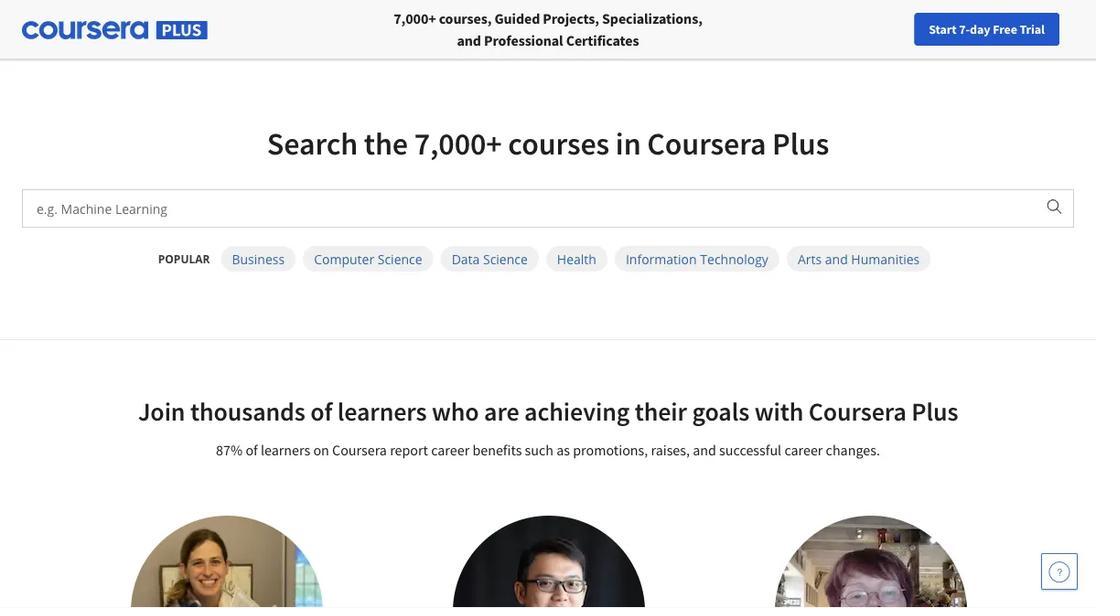 Task type: describe. For each thing, give the bounding box(es) containing it.
business button
[[221, 246, 296, 272]]

guided
[[495, 9, 540, 27]]

with
[[755, 396, 804, 428]]

health button
[[546, 246, 608, 272]]

1 vertical spatial coursera
[[809, 396, 907, 428]]

technology
[[700, 250, 769, 268]]

search
[[267, 124, 358, 163]]

0 vertical spatial of
[[311, 396, 332, 428]]

join thousands of learners who are achieving their goals with coursera plus
[[138, 396, 959, 428]]

achieving
[[525, 396, 630, 428]]

certificates
[[566, 31, 639, 49]]

start 7-day free trial
[[929, 21, 1045, 38]]

courses,
[[439, 9, 492, 27]]

1 vertical spatial plus
[[912, 396, 959, 428]]

changes.
[[826, 441, 880, 459]]

professional
[[484, 31, 563, 49]]

search the 7,000+ courses in coursera plus
[[267, 124, 829, 163]]

start 7-day free trial button
[[915, 13, 1060, 46]]

coursera image
[[9, 15, 125, 44]]

health
[[557, 250, 597, 268]]

arts and humanities
[[798, 250, 920, 268]]

free
[[993, 21, 1018, 38]]

1 vertical spatial of
[[246, 441, 258, 459]]

0 horizontal spatial learners
[[261, 441, 311, 459]]

computer science button
[[303, 246, 434, 272]]

2 career from the left
[[785, 441, 823, 459]]

coursera plus image
[[22, 21, 208, 39]]

help center image
[[1049, 561, 1071, 583]]

0 horizontal spatial coursera
[[332, 441, 387, 459]]

7,000+ courses, guided projects, specializations, and professional certificates
[[394, 9, 703, 49]]

on
[[313, 441, 329, 459]]

87%
[[216, 441, 243, 459]]

arts
[[798, 250, 822, 268]]

arts and humanities button
[[787, 246, 931, 272]]

the
[[364, 124, 408, 163]]

0 vertical spatial plus
[[773, 124, 829, 163]]

popular
[[158, 251, 210, 266]]

1 career from the left
[[431, 441, 470, 459]]

Search the 7,000+ courses in Coursera Plus text field
[[23, 190, 1035, 227]]

information technology
[[626, 250, 769, 268]]

in
[[616, 124, 641, 163]]

who
[[432, 396, 479, 428]]

start
[[929, 21, 957, 38]]



Task type: locate. For each thing, give the bounding box(es) containing it.
science inside button
[[483, 250, 528, 268]]

science for data science
[[483, 250, 528, 268]]

and
[[457, 31, 481, 49], [825, 250, 848, 268], [693, 441, 717, 459]]

science right data at the left top of the page
[[483, 250, 528, 268]]

0 vertical spatial coursera
[[647, 124, 766, 163]]

1 horizontal spatial learners
[[337, 396, 427, 428]]

0 vertical spatial 7,000+
[[394, 9, 436, 27]]

projects,
[[543, 9, 599, 27]]

1 vertical spatial learners
[[261, 441, 311, 459]]

2 horizontal spatial and
[[825, 250, 848, 268]]

7,000+ right the
[[414, 124, 502, 163]]

learners
[[337, 396, 427, 428], [261, 441, 311, 459]]

science for computer science
[[378, 250, 423, 268]]

of right 87%
[[246, 441, 258, 459]]

coursera
[[647, 124, 766, 163], [809, 396, 907, 428], [332, 441, 387, 459]]

are
[[484, 396, 520, 428]]

7,000+ left courses,
[[394, 9, 436, 27]]

of
[[311, 396, 332, 428], [246, 441, 258, 459]]

0 horizontal spatial of
[[246, 441, 258, 459]]

and down courses,
[[457, 31, 481, 49]]

7,000+ inside 7,000+ courses, guided projects, specializations, and professional certificates
[[394, 9, 436, 27]]

raises,
[[651, 441, 690, 459]]

0 vertical spatial and
[[457, 31, 481, 49]]

science inside button
[[378, 250, 423, 268]]

1 vertical spatial 7,000+
[[414, 124, 502, 163]]

computer
[[314, 250, 374, 268]]

career
[[431, 441, 470, 459], [785, 441, 823, 459]]

trial
[[1020, 21, 1045, 38]]

day
[[970, 21, 991, 38]]

information
[[626, 250, 697, 268]]

data science
[[452, 250, 528, 268]]

successful
[[719, 441, 782, 459]]

1 horizontal spatial of
[[311, 396, 332, 428]]

0 horizontal spatial and
[[457, 31, 481, 49]]

2 science from the left
[[483, 250, 528, 268]]

1 science from the left
[[378, 250, 423, 268]]

learners left on
[[261, 441, 311, 459]]

and right arts
[[825, 250, 848, 268]]

of up on
[[311, 396, 332, 428]]

2 vertical spatial and
[[693, 441, 717, 459]]

computer science
[[314, 250, 423, 268]]

specializations,
[[602, 9, 703, 27]]

0 vertical spatial learners
[[337, 396, 427, 428]]

plus
[[773, 124, 829, 163], [912, 396, 959, 428]]

1 vertical spatial and
[[825, 250, 848, 268]]

science right computer
[[378, 250, 423, 268]]

87% of learners on coursera report career benefits such as promotions, raises, and successful career changes.
[[216, 441, 880, 459]]

their
[[635, 396, 687, 428]]

0 horizontal spatial plus
[[773, 124, 829, 163]]

thousands
[[190, 396, 306, 428]]

1 horizontal spatial plus
[[912, 396, 959, 428]]

report
[[390, 441, 428, 459]]

courses
[[508, 124, 610, 163]]

show notifications image
[[898, 23, 920, 45]]

learners up report
[[337, 396, 427, 428]]

7,000+
[[394, 9, 436, 27], [414, 124, 502, 163]]

business
[[232, 250, 285, 268]]

0 horizontal spatial career
[[431, 441, 470, 459]]

7-
[[959, 21, 970, 38]]

and inside 7,000+ courses, guided projects, specializations, and professional certificates
[[457, 31, 481, 49]]

career down the with
[[785, 441, 823, 459]]

benefits
[[473, 441, 522, 459]]

2 horizontal spatial coursera
[[809, 396, 907, 428]]

coursera right on
[[332, 441, 387, 459]]

coursera up changes.
[[809, 396, 907, 428]]

humanities
[[852, 250, 920, 268]]

0 horizontal spatial science
[[378, 250, 423, 268]]

goals
[[692, 396, 750, 428]]

and right raises,
[[693, 441, 717, 459]]

1 horizontal spatial and
[[693, 441, 717, 459]]

1 horizontal spatial science
[[483, 250, 528, 268]]

1 horizontal spatial career
[[785, 441, 823, 459]]

data
[[452, 250, 480, 268]]

and inside button
[[825, 250, 848, 268]]

2 vertical spatial coursera
[[332, 441, 387, 459]]

as
[[557, 441, 570, 459]]

such
[[525, 441, 554, 459]]

data science button
[[441, 246, 539, 272]]

career down who
[[431, 441, 470, 459]]

information technology button
[[615, 246, 780, 272]]

science
[[378, 250, 423, 268], [483, 250, 528, 268]]

1 horizontal spatial coursera
[[647, 124, 766, 163]]

promotions,
[[573, 441, 648, 459]]

join
[[138, 396, 185, 428]]

coursera right in
[[647, 124, 766, 163]]



Task type: vqa. For each thing, say whether or not it's contained in the screenshot.
leftmost "you've"
no



